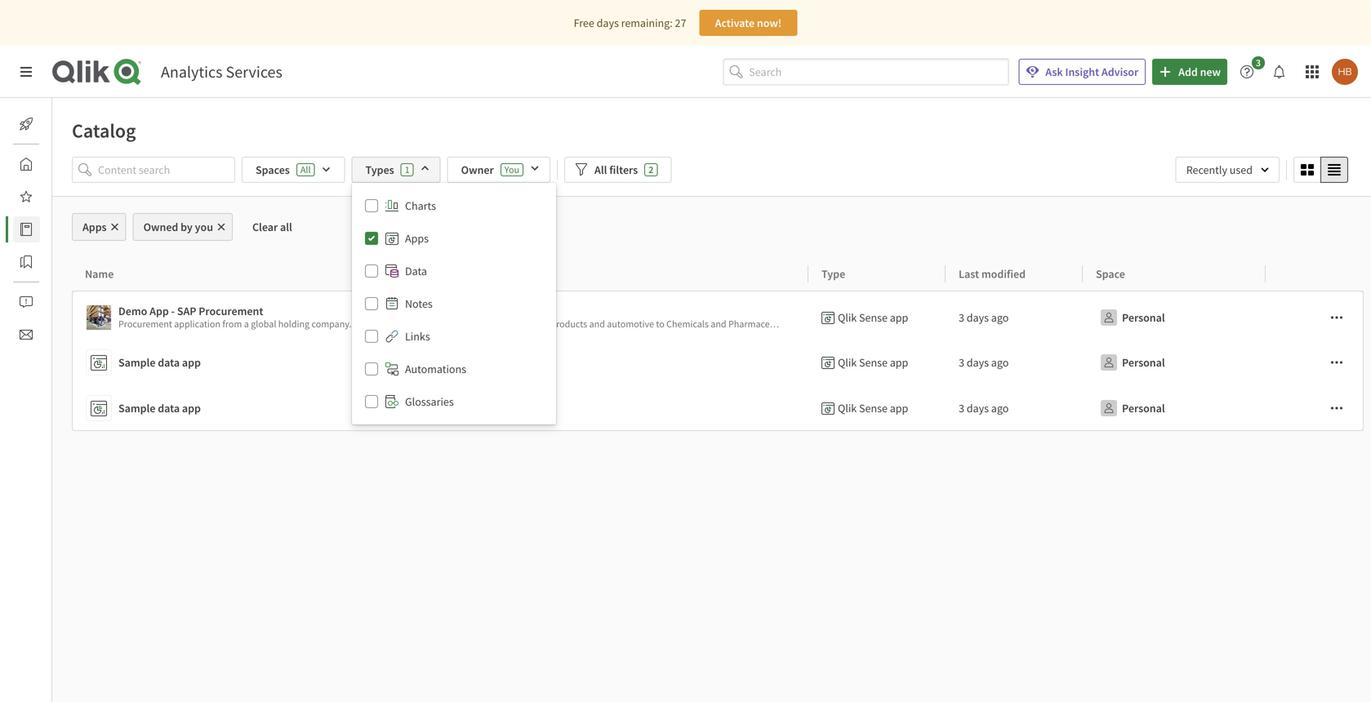 Task type: describe. For each thing, give the bounding box(es) containing it.
free days remaining: 27
[[574, 16, 687, 30]]

1 a from the left
[[244, 318, 249, 330]]

collections image
[[20, 256, 33, 269]]

days for first the qlik sense app cell
[[967, 310, 989, 325]]

bw
[[925, 318, 938, 330]]

all
[[280, 220, 292, 234]]

2 sample data app button from the top
[[86, 392, 802, 425]]

activate now!
[[715, 16, 782, 30]]

favorites image
[[20, 190, 33, 203]]

etc.
[[795, 318, 810, 330]]

owned by you
[[143, 220, 213, 234]]

insight
[[1066, 65, 1100, 79]]

2
[[649, 163, 654, 176]]

advisor
[[1102, 65, 1139, 79]]

Content search text field
[[98, 157, 235, 183]]

notes
[[405, 297, 433, 311]]

automations
[[405, 362, 467, 377]]

27
[[675, 16, 687, 30]]

Recently used field
[[1176, 157, 1280, 183]]

open sidebar menu image
[[20, 65, 33, 78]]

app
[[150, 304, 169, 319]]

space
[[1096, 267, 1126, 281]]

qlik sense app cell for 2nd 'sample data app' button
[[809, 386, 946, 431]]

add new button
[[1153, 59, 1228, 85]]

catalog inside navigation pane element
[[52, 222, 89, 237]]

1 from from the left
[[222, 318, 242, 330]]

0 horizontal spatial procurement
[[118, 318, 172, 330]]

personal cell for first 'sample data app' button
[[1083, 340, 1266, 386]]

home link
[[13, 151, 81, 177]]

in
[[499, 318, 506, 330]]

used
[[1230, 163, 1253, 177]]

products
[[551, 318, 588, 330]]

app for first 'sample data app' button's personal cell
[[890, 355, 909, 370]]

2 a from the left
[[900, 318, 905, 330]]

1 horizontal spatial sap
[[907, 318, 923, 330]]

catalog link
[[13, 216, 89, 243]]

you
[[195, 220, 213, 234]]

personal cell for 2nd 'sample data app' button
[[1083, 386, 1266, 431]]

all for all filters
[[595, 163, 607, 177]]

chemicals
[[667, 318, 709, 330]]

ask insight advisor
[[1046, 65, 1139, 79]]

getting started image
[[20, 118, 33, 131]]

data for 2nd 'sample data app' button
[[158, 401, 180, 416]]

qlik sense app for first 'sample data app' button
[[838, 355, 909, 370]]

add new
[[1179, 65, 1221, 79]]

links
[[405, 329, 430, 344]]

sample data app for first 'sample data app' button
[[118, 355, 201, 370]]

personal button for 2nd 'sample data app' button personal cell
[[1096, 395, 1169, 422]]

more actions image for first 'sample data app' button's personal cell
[[1331, 356, 1344, 369]]

app for 2nd 'sample data app' button personal cell
[[890, 401, 909, 416]]

qlik for 2nd 'sample data app' button
[[838, 401, 857, 416]]

1 the from the left
[[354, 318, 369, 330]]

1 qlik sense app from the top
[[838, 310, 909, 325]]

recently used
[[1187, 163, 1253, 177]]

1
[[405, 163, 410, 176]]

days for first 'sample data app' button's the qlik sense app cell
[[967, 355, 989, 370]]

sense for first 'sample data app' button
[[859, 355, 888, 370]]

alerts
[[52, 295, 80, 310]]

analytics services
[[161, 62, 283, 82]]

3 days ago button for first 'sample data app' button's the qlik sense app cell
[[959, 350, 1009, 376]]

are
[[457, 318, 470, 330]]

3 days ago cell for first the qlik sense app cell
[[946, 291, 1083, 340]]

1 personal cell from the top
[[1083, 291, 1266, 340]]

types
[[366, 163, 394, 177]]

navigation pane element
[[0, 105, 89, 355]]

3 inside dropdown button
[[1256, 56, 1261, 69]]

ago for first 'sample data app' button's the qlik sense app cell
[[992, 355, 1009, 370]]

companies
[[410, 318, 455, 330]]

personal for personal button related to first 'sample data app' button's personal cell
[[1122, 355, 1166, 370]]

3 days ago cell for first 'sample data app' button's the qlik sense app cell
[[946, 340, 1083, 386]]

sample for first 'sample data app' button
[[118, 355, 156, 370]]

to
[[656, 318, 665, 330]]

howard brown image
[[1332, 59, 1359, 85]]

demo
[[118, 304, 147, 319]]

application
[[174, 318, 221, 330]]

activate now! link
[[700, 10, 798, 36]]

comes
[[849, 318, 876, 330]]

now!
[[757, 16, 782, 30]]

owned by you button
[[133, 213, 233, 241]]

-
[[171, 304, 175, 319]]

searchbar element
[[723, 59, 1009, 85]]

qlik sense app cell for first 'sample data app' button
[[809, 340, 946, 386]]

recently
[[1187, 163, 1228, 177]]

1 sense from the top
[[859, 310, 888, 325]]



Task type: locate. For each thing, give the bounding box(es) containing it.
3 days ago button for the qlik sense app cell corresponding to 2nd 'sample data app' button
[[959, 395, 1009, 422]]

3 for 2nd 'sample data app' button personal cell
[[959, 401, 965, 416]]

Search text field
[[749, 59, 1009, 85]]

0 vertical spatial sample data app button
[[86, 346, 802, 379]]

0 vertical spatial sense
[[859, 310, 888, 325]]

sample data app button down automations
[[86, 392, 802, 425]]

1 horizontal spatial from
[[878, 318, 898, 330]]

qlik sense app image
[[87, 306, 111, 330]]

daughter
[[371, 318, 408, 330]]

0 vertical spatial ago
[[992, 310, 1009, 325]]

1 3 days ago cell from the top
[[946, 291, 1083, 340]]

sample for 2nd 'sample data app' button
[[118, 401, 156, 416]]

alerts link
[[13, 289, 80, 315]]

cell for 2nd 'sample data app' button personal cell
[[1266, 386, 1365, 431]]

company.
[[312, 318, 352, 330]]

3 ago from the top
[[992, 401, 1009, 416]]

personal button for first personal cell from the top of the page
[[1096, 305, 1169, 331]]

0 horizontal spatial from
[[222, 318, 242, 330]]

0 vertical spatial catalog
[[72, 118, 136, 143]]

3 personal cell from the top
[[1083, 386, 1266, 431]]

1 more actions image from the top
[[1331, 311, 1344, 324]]

modified
[[982, 267, 1026, 281]]

3 days ago button
[[959, 305, 1009, 331], [959, 350, 1009, 376], [959, 395, 1009, 422]]

and right products
[[589, 318, 605, 330]]

data for first 'sample data app' button
[[158, 355, 180, 370]]

2 vertical spatial qlik sense app
[[838, 401, 909, 416]]

analytics
[[161, 62, 223, 82]]

new
[[1201, 65, 1221, 79]]

cell for first personal cell from the top of the page
[[1266, 291, 1365, 340]]

electronic
[[508, 318, 549, 330]]

sap
[[177, 304, 196, 319], [907, 318, 923, 330]]

from
[[222, 318, 242, 330], [878, 318, 898, 330]]

0 vertical spatial data
[[829, 318, 847, 330]]

qlik for first 'sample data app' button
[[838, 355, 857, 370]]

clear all
[[252, 220, 292, 234]]

add
[[1179, 65, 1198, 79]]

3 days ago cell for the qlik sense app cell corresponding to 2nd 'sample data app' button
[[946, 386, 1083, 431]]

sense for 2nd 'sample data app' button
[[859, 401, 888, 416]]

1 and from the left
[[589, 318, 605, 330]]

3 days ago cell
[[946, 291, 1083, 340], [946, 340, 1083, 386], [946, 386, 1083, 431]]

1 horizontal spatial the
[[812, 318, 827, 330]]

ask insight advisor button
[[1019, 59, 1146, 85]]

sample data app button
[[86, 346, 802, 379], [86, 392, 802, 425]]

sample data app button down links
[[86, 346, 802, 379]]

automotive
[[607, 318, 654, 330]]

3 personal from the top
[[1122, 401, 1166, 416]]

2 vertical spatial qlik
[[838, 401, 857, 416]]

2 sample from the top
[[118, 401, 156, 416]]

analytics services element
[[161, 62, 283, 82]]

1 horizontal spatial apps
[[405, 231, 429, 246]]

1 vertical spatial sense
[[859, 355, 888, 370]]

0 horizontal spatial sap
[[177, 304, 196, 319]]

0 horizontal spatial all
[[301, 163, 311, 176]]

3 qlik sense app from the top
[[838, 401, 909, 416]]

2 qlik from the top
[[838, 355, 857, 370]]

clear
[[252, 220, 278, 234]]

3 days ago for first personal cell from the top of the page
[[959, 310, 1009, 325]]

personal button for first 'sample data app' button's personal cell
[[1096, 350, 1169, 376]]

2 vertical spatial data
[[158, 401, 180, 416]]

3 days ago for 2nd 'sample data app' button personal cell
[[959, 401, 1009, 416]]

app for first personal cell from the top of the page
[[890, 310, 909, 325]]

2 qlik sense app cell from the top
[[809, 340, 946, 386]]

owned
[[143, 220, 178, 234]]

apps inside filters region
[[405, 231, 429, 246]]

app
[[890, 310, 909, 325], [182, 355, 201, 370], [890, 355, 909, 370], [182, 401, 201, 416], [890, 401, 909, 416]]

catalog
[[72, 118, 136, 143], [52, 222, 89, 237]]

2 vertical spatial 3 days ago
[[959, 401, 1009, 416]]

1 vertical spatial 3 days ago
[[959, 355, 1009, 370]]

the
[[354, 318, 369, 330], [812, 318, 827, 330]]

activate
[[715, 16, 755, 30]]

3 3 days ago cell from the top
[[946, 386, 1083, 431]]

2 sample data app from the top
[[118, 401, 201, 416]]

a left bw
[[900, 318, 905, 330]]

cell
[[1266, 291, 1365, 340], [1266, 340, 1365, 386], [1266, 386, 1365, 431]]

alerts image
[[20, 296, 33, 309]]

2 ago from the top
[[992, 355, 1009, 370]]

a
[[244, 318, 249, 330], [900, 318, 905, 330]]

data
[[405, 264, 427, 279]]

0 vertical spatial personal
[[1122, 310, 1166, 325]]

2 and from the left
[[711, 318, 727, 330]]

all for all
[[301, 163, 311, 176]]

procurement right -
[[199, 304, 263, 319]]

2 personal button from the top
[[1096, 350, 1169, 376]]

personal cell
[[1083, 291, 1266, 340], [1083, 340, 1266, 386], [1083, 386, 1266, 431]]

spaces
[[256, 163, 290, 177]]

1 3 days ago from the top
[[959, 310, 1009, 325]]

1 vertical spatial personal button
[[1096, 350, 1169, 376]]

ask
[[1046, 65, 1063, 79]]

2 3 days ago button from the top
[[959, 350, 1009, 376]]

1 vertical spatial 3 days ago button
[[959, 350, 1009, 376]]

2 the from the left
[[812, 318, 827, 330]]

from right comes
[[878, 318, 898, 330]]

0 vertical spatial sample data app
[[118, 355, 201, 370]]

3 days ago button for first the qlik sense app cell
[[959, 305, 1009, 331]]

you
[[505, 163, 520, 176]]

1 horizontal spatial and
[[711, 318, 727, 330]]

system.
[[940, 318, 971, 330]]

qlik sense app
[[838, 310, 909, 325], [838, 355, 909, 370], [838, 401, 909, 416]]

qlik
[[838, 310, 857, 325], [838, 355, 857, 370], [838, 401, 857, 416]]

personal for personal button related to first personal cell from the top of the page
[[1122, 310, 1166, 325]]

2 qlik sense app from the top
[[838, 355, 909, 370]]

2 cell from the top
[[1266, 340, 1365, 386]]

sample data app
[[118, 355, 201, 370], [118, 401, 201, 416]]

0 horizontal spatial apps
[[83, 220, 107, 234]]

free
[[574, 16, 595, 30]]

0 vertical spatial 3 days ago
[[959, 310, 1009, 325]]

3 more actions image from the top
[[1331, 402, 1344, 415]]

1 vertical spatial personal
[[1122, 355, 1166, 370]]

all right "spaces"
[[301, 163, 311, 176]]

glossaries
[[405, 395, 454, 409]]

last
[[959, 267, 980, 281]]

0 vertical spatial qlik
[[838, 310, 857, 325]]

ago for the qlik sense app cell corresponding to 2nd 'sample data app' button
[[992, 401, 1009, 416]]

3 sense from the top
[[859, 401, 888, 416]]

data inside demo app - sap procurement procurement application from a global holding company. the daughter companies are active in electronic products and automotive to chemicals and pharmaceutical etc. the data comes from a sap bw system.
[[829, 318, 847, 330]]

1 vertical spatial data
[[158, 355, 180, 370]]

subscriptions image
[[20, 328, 33, 341]]

apps button
[[72, 213, 126, 241]]

1 sample data app from the top
[[118, 355, 201, 370]]

sap left bw
[[907, 318, 923, 330]]

name
[[85, 267, 114, 281]]

data
[[829, 318, 847, 330], [158, 355, 180, 370], [158, 401, 180, 416]]

services
[[226, 62, 283, 82]]

3 for first 'sample data app' button's personal cell
[[959, 355, 965, 370]]

more actions image for 2nd 'sample data app' button personal cell
[[1331, 402, 1344, 415]]

home
[[52, 157, 81, 172]]

2 sense from the top
[[859, 355, 888, 370]]

2 personal cell from the top
[[1083, 340, 1266, 386]]

procurement right qlik sense app icon
[[118, 318, 172, 330]]

0 vertical spatial personal button
[[1096, 305, 1169, 331]]

personal button
[[1096, 305, 1169, 331], [1096, 350, 1169, 376], [1096, 395, 1169, 422]]

and
[[589, 318, 605, 330], [711, 318, 727, 330]]

sense
[[859, 310, 888, 325], [859, 355, 888, 370], [859, 401, 888, 416]]

catalog up name in the left of the page
[[52, 222, 89, 237]]

3 days ago
[[959, 310, 1009, 325], [959, 355, 1009, 370], [959, 401, 1009, 416]]

days for the qlik sense app cell corresponding to 2nd 'sample data app' button
[[967, 401, 989, 416]]

the left daughter
[[354, 318, 369, 330]]

cell for first 'sample data app' button's personal cell
[[1266, 340, 1365, 386]]

procurement
[[199, 304, 263, 319], [118, 318, 172, 330]]

3 cell from the top
[[1266, 386, 1365, 431]]

2 3 days ago from the top
[[959, 355, 1009, 370]]

3 days ago for first 'sample data app' button's personal cell
[[959, 355, 1009, 370]]

0 vertical spatial more actions image
[[1331, 311, 1344, 324]]

0 vertical spatial 3 days ago button
[[959, 305, 1009, 331]]

the right etc.
[[812, 318, 827, 330]]

2 vertical spatial more actions image
[[1331, 402, 1344, 415]]

2 vertical spatial personal button
[[1096, 395, 1169, 422]]

1 ago from the top
[[992, 310, 1009, 325]]

3 button
[[1234, 56, 1270, 85]]

holding
[[278, 318, 310, 330]]

1 personal from the top
[[1122, 310, 1166, 325]]

qlik sense app cell
[[809, 291, 946, 340], [809, 340, 946, 386], [809, 386, 946, 431]]

0 vertical spatial sample
[[118, 355, 156, 370]]

0 vertical spatial qlik sense app
[[838, 310, 909, 325]]

1 sample data app button from the top
[[86, 346, 802, 379]]

switch view group
[[1294, 157, 1349, 183]]

1 sample from the top
[[118, 355, 156, 370]]

1 vertical spatial catalog
[[52, 222, 89, 237]]

all left filters
[[595, 163, 607, 177]]

a left global
[[244, 318, 249, 330]]

personal for personal button related to 2nd 'sample data app' button personal cell
[[1122, 401, 1166, 416]]

more actions image for first personal cell from the top of the page
[[1331, 311, 1344, 324]]

1 qlik from the top
[[838, 310, 857, 325]]

sample data app for 2nd 'sample data app' button
[[118, 401, 201, 416]]

1 vertical spatial sample data app button
[[86, 392, 802, 425]]

active
[[472, 318, 497, 330]]

1 vertical spatial ago
[[992, 355, 1009, 370]]

ago for first the qlik sense app cell
[[992, 310, 1009, 325]]

1 3 days ago button from the top
[[959, 305, 1009, 331]]

filters
[[610, 163, 638, 177]]

3 3 days ago button from the top
[[959, 395, 1009, 422]]

sap right -
[[177, 304, 196, 319]]

catalog up home at top left
[[72, 118, 136, 143]]

0 horizontal spatial a
[[244, 318, 249, 330]]

apps up data
[[405, 231, 429, 246]]

pharmaceutical
[[729, 318, 793, 330]]

remaining:
[[621, 16, 673, 30]]

1 horizontal spatial a
[[900, 318, 905, 330]]

2 3 days ago cell from the top
[[946, 340, 1083, 386]]

2 vertical spatial sense
[[859, 401, 888, 416]]

0 horizontal spatial the
[[354, 318, 369, 330]]

by
[[181, 220, 193, 234]]

global
[[251, 318, 276, 330]]

1 horizontal spatial all
[[595, 163, 607, 177]]

owner
[[461, 163, 494, 177]]

2 vertical spatial 3 days ago button
[[959, 395, 1009, 422]]

1 vertical spatial sample data app
[[118, 401, 201, 416]]

clear all button
[[239, 213, 305, 241]]

all filters
[[595, 163, 638, 177]]

more actions image
[[1331, 311, 1344, 324], [1331, 356, 1344, 369], [1331, 402, 1344, 415]]

sample
[[118, 355, 156, 370], [118, 401, 156, 416]]

2 from from the left
[[878, 318, 898, 330]]

qlik sense app for 2nd 'sample data app' button
[[838, 401, 909, 416]]

3 qlik sense app cell from the top
[[809, 386, 946, 431]]

1 vertical spatial qlik
[[838, 355, 857, 370]]

apps up name in the left of the page
[[83, 220, 107, 234]]

2 more actions image from the top
[[1331, 356, 1344, 369]]

from left global
[[222, 318, 242, 330]]

and right 'chemicals'
[[711, 318, 727, 330]]

1 vertical spatial sample
[[118, 401, 156, 416]]

charts
[[405, 199, 436, 213]]

1 vertical spatial qlik sense app
[[838, 355, 909, 370]]

2 personal from the top
[[1122, 355, 1166, 370]]

3 personal button from the top
[[1096, 395, 1169, 422]]

3 qlik from the top
[[838, 401, 857, 416]]

1 horizontal spatial procurement
[[199, 304, 263, 319]]

0 horizontal spatial and
[[589, 318, 605, 330]]

3 for first personal cell from the top of the page
[[959, 310, 965, 325]]

3 3 days ago from the top
[[959, 401, 1009, 416]]

apps inside apps button
[[83, 220, 107, 234]]

1 vertical spatial more actions image
[[1331, 356, 1344, 369]]

2 vertical spatial ago
[[992, 401, 1009, 416]]

apps
[[83, 220, 107, 234], [405, 231, 429, 246]]

last modified
[[959, 267, 1026, 281]]

demo app - sap procurement procurement application from a global holding company. the daughter companies are active in electronic products and automotive to chemicals and pharmaceutical etc. the data comes from a sap bw system.
[[118, 304, 971, 330]]

1 qlik sense app cell from the top
[[809, 291, 946, 340]]

1 personal button from the top
[[1096, 305, 1169, 331]]

all
[[595, 163, 607, 177], [301, 163, 311, 176]]

days
[[597, 16, 619, 30], [967, 310, 989, 325], [967, 355, 989, 370], [967, 401, 989, 416]]

filters region
[[52, 154, 1372, 425]]

ago
[[992, 310, 1009, 325], [992, 355, 1009, 370], [992, 401, 1009, 416]]

1 cell from the top
[[1266, 291, 1365, 340]]

2 vertical spatial personal
[[1122, 401, 1166, 416]]

type
[[822, 267, 846, 281]]



Task type: vqa. For each thing, say whether or not it's contained in the screenshot.
3 for 3 days ago cell corresponding to Qlik Sense app 'cell' corresponding to 2nd PERSONAL button from the bottom's Sample data app button
yes



